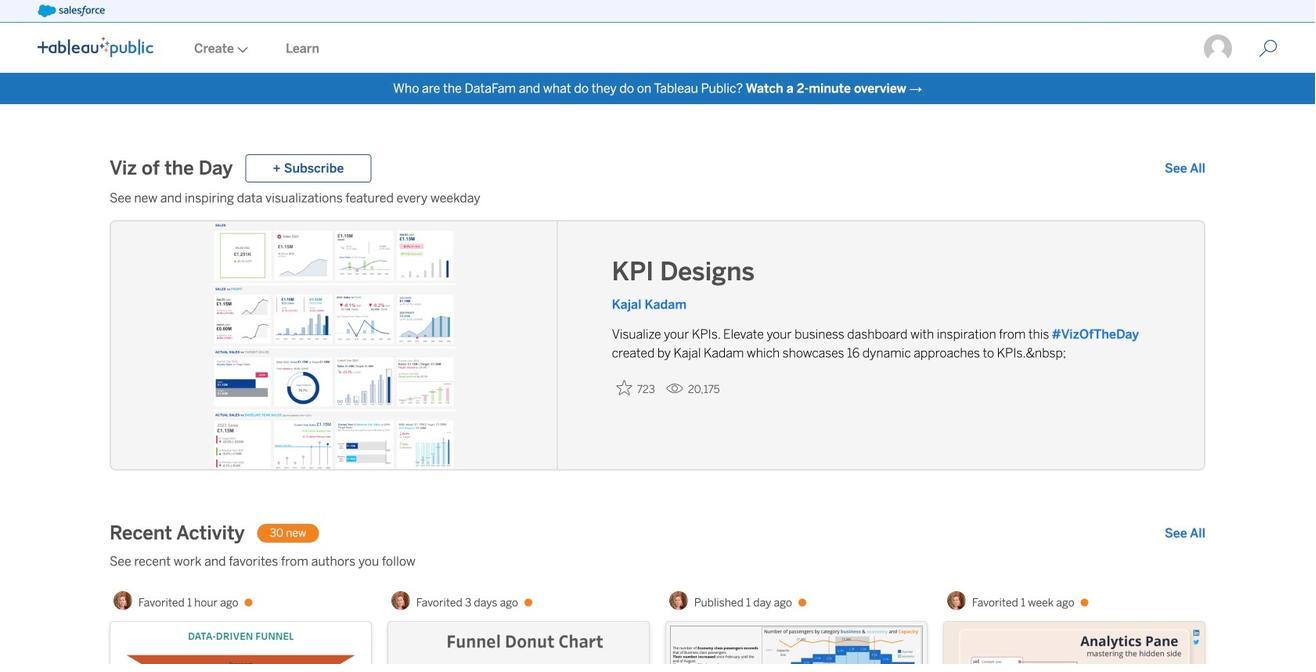 Task type: describe. For each thing, give the bounding box(es) containing it.
add favorite image
[[617, 380, 633, 396]]

logo image
[[38, 37, 154, 57]]

salesforce logo image
[[38, 5, 105, 17]]

recent activity heading
[[110, 521, 245, 546]]

see all viz of the day element
[[1166, 159, 1206, 178]]

tableau public viz of the day image
[[111, 222, 558, 472]]

3 angela drucioc image from the left
[[948, 591, 966, 610]]

tara.schultz image
[[1203, 33, 1234, 64]]



Task type: vqa. For each thing, say whether or not it's contained in the screenshot.
List options menu
no



Task type: locate. For each thing, give the bounding box(es) containing it.
1 angela drucioc image from the left
[[113, 591, 132, 610]]

see new and inspiring data visualizations featured every weekday element
[[110, 189, 1206, 208]]

angela drucioc image
[[113, 591, 132, 610], [670, 591, 688, 610], [948, 591, 966, 610]]

0 horizontal spatial angela drucioc image
[[113, 591, 132, 610]]

2 horizontal spatial angela drucioc image
[[948, 591, 966, 610]]

create image
[[234, 47, 248, 53]]

1 horizontal spatial angela drucioc image
[[670, 591, 688, 610]]

Add Favorite button
[[612, 375, 660, 401]]

angela drucioc image
[[391, 591, 410, 610]]

see all recent activity element
[[1166, 524, 1206, 543]]

viz of the day heading
[[110, 156, 233, 181]]

go to search image
[[1241, 39, 1297, 58]]

see recent work and favorites from authors you follow element
[[110, 552, 1206, 571]]

2 angela drucioc image from the left
[[670, 591, 688, 610]]



